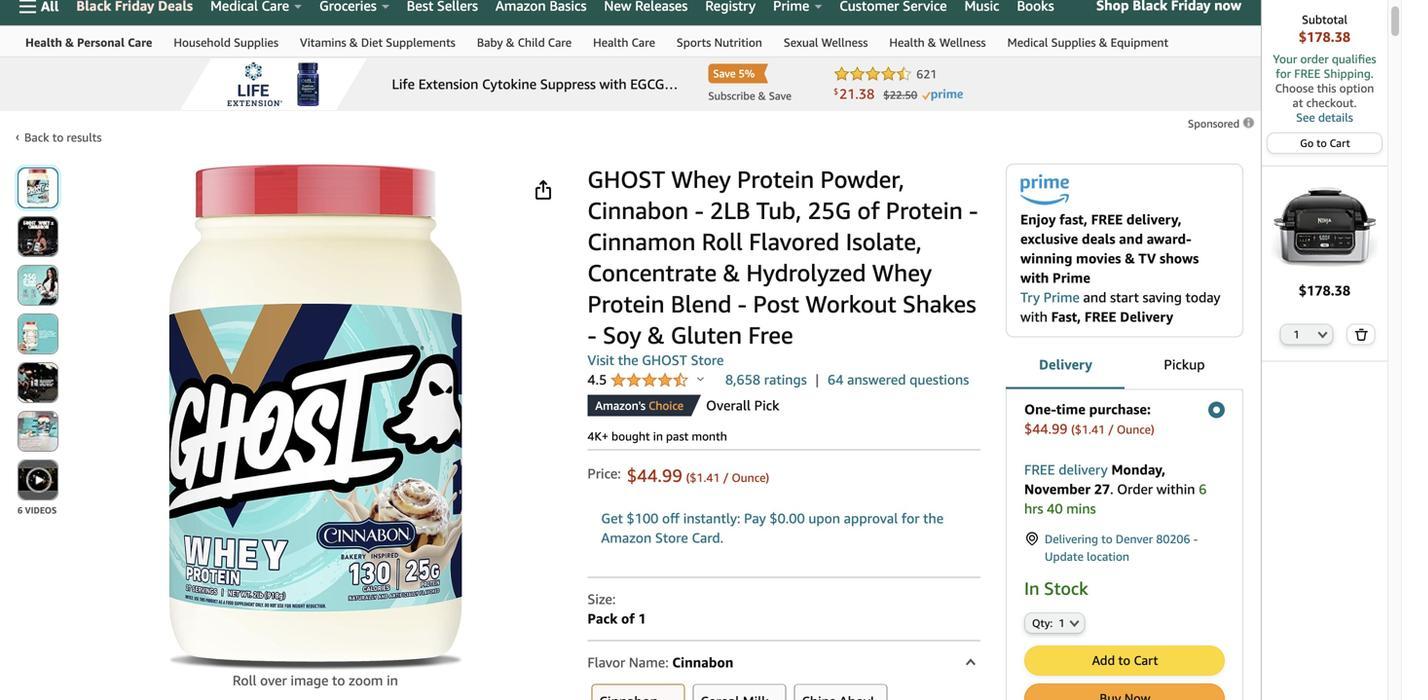 Task type: describe. For each thing, give the bounding box(es) containing it.
Cereal Milk submit
[[694, 685, 785, 700]]

80206
[[1156, 532, 1191, 546]]

0 vertical spatial whey
[[671, 165, 731, 193]]

mins
[[1067, 500, 1096, 517]]

nutrition
[[714, 36, 762, 49]]

pick
[[755, 397, 780, 413]]

details
[[1319, 111, 1354, 124]]

6 for 6 hrs 40 mins
[[1199, 481, 1207, 497]]

hrs
[[1025, 500, 1044, 517]]

fast,
[[1060, 211, 1088, 227]]

4k+
[[588, 430, 609, 443]]

& up visit the ghost store link
[[648, 321, 665, 349]]

fast,
[[1051, 309, 1081, 325]]

size:
[[588, 591, 616, 607]]

household supplies
[[174, 36, 279, 49]]

health for health care
[[593, 36, 629, 49]]

4k+ bought in past month
[[588, 430, 727, 443]]

the inside upon approval for the amazon store card.
[[923, 510, 944, 526]]

option
[[1340, 81, 1375, 95]]

videos
[[25, 505, 57, 516]]

& left the medical
[[928, 36, 937, 49]]

& left the personal
[[65, 36, 74, 49]]

for inside your order qualifies for free shipping. choose this option at checkout. see details
[[1276, 67, 1292, 80]]

enjoy
[[1021, 211, 1056, 227]]

baby
[[477, 36, 503, 49]]

delivery link
[[1006, 340, 1125, 391]]

0 vertical spatial ghost
[[588, 165, 665, 193]]

flavored
[[749, 227, 840, 256]]

with inside and start saving today with
[[1021, 309, 1048, 325]]

health & personal care
[[25, 36, 152, 49]]

ounce) inside one-time purchase: $44.99 ( $1.41 / ounce)
[[1117, 423, 1155, 436]]

amazon
[[601, 530, 652, 546]]

tab list containing delivery
[[1006, 340, 1244, 391]]

sexual wellness link
[[773, 26, 879, 56]]

roll over image to zoom in
[[233, 673, 398, 689]]

back
[[24, 131, 49, 144]]

delivering
[[1045, 532, 1099, 546]]

0 vertical spatial protein
[[737, 165, 814, 193]]

ounce) inside price: $44.99 ( $1.41 / ounce)
[[732, 471, 770, 485]]

64
[[828, 372, 844, 388]]

qty:
[[1032, 617, 1053, 629]]

answered
[[847, 372, 906, 388]]

concentrate
[[588, 259, 717, 287]]

1 vertical spatial ghost
[[642, 352, 687, 368]]

ratings
[[764, 372, 807, 388]]

( inside price: $44.99 ( $1.41 / ounce)
[[686, 471, 690, 485]]

roll inside the "ghost whey protein powder, cinnabon - 2lb tub, 25g of protein - cinnamon roll flavored isolate, concentrate & hydrolyzed whey protein blend - post workout shakes - soy & gluten free visit the ghost store"
[[702, 227, 743, 256]]

health for health & personal care
[[25, 36, 62, 49]]

one-
[[1025, 401, 1057, 417]]

free up november
[[1025, 461, 1055, 478]]

8,658 ratings
[[725, 372, 807, 388]]

in
[[1025, 578, 1040, 599]]

over
[[260, 673, 287, 689]]

past
[[666, 430, 689, 443]]

results
[[67, 131, 102, 144]]

deals
[[1082, 231, 1116, 247]]

zoom
[[349, 673, 383, 689]]

bought
[[612, 430, 650, 443]]

health & wellness
[[890, 36, 986, 49]]

isolate,
[[846, 227, 922, 256]]

dropdown image
[[1318, 331, 1328, 339]]

get $100 off instantly: pay $0.00
[[601, 510, 805, 526]]

pickup
[[1164, 356, 1205, 372]]

qualifies
[[1332, 52, 1377, 66]]

$1.41 inside price: $44.99 ( $1.41 / ounce)
[[690, 471, 720, 485]]

exclusive
[[1021, 231, 1079, 247]]

$1.41 inside one-time purchase: $44.99 ( $1.41 / ounce)
[[1075, 423, 1105, 436]]

navigation navigation
[[0, 0, 1389, 700]]

care for health & personal care
[[128, 36, 152, 49]]

diet
[[361, 36, 383, 49]]

back to results link
[[24, 131, 102, 144]]

household supplies link
[[163, 26, 289, 56]]

child
[[518, 36, 545, 49]]

Add to Cart submit
[[1026, 646, 1224, 675]]

0 horizontal spatial protein
[[588, 290, 665, 318]]

overall
[[706, 397, 751, 413]]

pack
[[588, 611, 618, 627]]

supplements
[[386, 36, 456, 49]]

your
[[1273, 52, 1298, 66]]

delivering to denver 80206 - update location
[[1045, 532, 1198, 563]]

sexual
[[784, 36, 819, 49]]

leave feedback on sponsored ad element
[[1188, 117, 1256, 130]]

ghost whey protein powder, cinnabon - 2lb tub, 25g of protein - cinnamon roll flavored isolate, concentrate &amp; hydrolyzed whey protein blend - post workout shakes - soy &amp; gluten free image
[[168, 164, 463, 671]]

/ inside price: $44.99 ( $1.41 / ounce)
[[723, 471, 729, 485]]

medical
[[1008, 36, 1048, 49]]

month
[[692, 430, 727, 443]]

1 $178.38 from the top
[[1299, 29, 1351, 45]]

64 answered questions link
[[828, 370, 969, 390]]

25g
[[808, 196, 851, 224]]

supplies for medical
[[1051, 36, 1096, 49]]

questions
[[910, 372, 969, 388]]

free down start
[[1085, 309, 1117, 325]]

visit
[[588, 352, 615, 368]]

1 vertical spatial $44.99
[[627, 465, 683, 486]]

Chips Ahoy! submit
[[795, 685, 887, 700]]

ninja ag301 foodi 5-in-1 indoor electric grill with air fry, roast, bake &amp; dehydrate - programmable, black/silver image
[[1272, 174, 1378, 281]]

purchase:
[[1089, 401, 1151, 417]]

tv
[[1139, 250, 1156, 266]]

personal
[[77, 36, 125, 49]]

get
[[601, 510, 623, 526]]

stock
[[1044, 578, 1089, 599]]

8,658 ratings link
[[725, 372, 807, 388]]

sponsored link
[[1188, 114, 1256, 133]]

try prime link
[[1021, 289, 1080, 305]]

go to cart link
[[1268, 133, 1382, 153]]

1 vertical spatial prime
[[1044, 289, 1080, 305]]

Cinnabon submit
[[593, 685, 684, 700]]

this
[[1317, 81, 1337, 95]]

& left equipment
[[1099, 36, 1108, 49]]

blend
[[671, 290, 732, 318]]

the inside the "ghost whey protein powder, cinnabon - 2lb tub, 25g of protein - cinnamon roll flavored isolate, concentrate & hydrolyzed whey protein blend - post workout shakes - soy & gluten free visit the ghost store"
[[618, 352, 639, 368]]

shipping.
[[1324, 67, 1374, 80]]

and inside and start saving today with
[[1084, 289, 1107, 305]]

2 $178.38 from the top
[[1299, 283, 1351, 299]]

shows
[[1160, 250, 1199, 266]]

today
[[1186, 289, 1221, 305]]

health & personal care link
[[15, 26, 163, 56]]

tub,
[[757, 196, 802, 224]]

4.5 button
[[588, 372, 704, 390]]

flavor
[[588, 655, 626, 671]]

health care link
[[583, 26, 666, 56]]



Task type: locate. For each thing, give the bounding box(es) containing it.
to up 'location'
[[1102, 532, 1113, 546]]

store inside upon approval for the amazon store card.
[[655, 530, 688, 546]]

- right 80206
[[1194, 532, 1198, 546]]

‹ back to results
[[16, 130, 102, 144]]

$44.99 down one-
[[1025, 421, 1068, 437]]

0 vertical spatial and
[[1119, 231, 1143, 247]]

$178.38
[[1299, 29, 1351, 45], [1299, 283, 1351, 299]]

see
[[1296, 111, 1316, 124]]

1 vertical spatial cart
[[1134, 653, 1158, 668]]

subtotal
[[1302, 13, 1348, 26]]

equipment
[[1111, 36, 1169, 49]]

- up the visit
[[588, 321, 597, 349]]

cinnabon up cinnamon
[[588, 196, 689, 224]]

0 horizontal spatial whey
[[671, 165, 731, 193]]

movies
[[1076, 250, 1122, 266]]

1 horizontal spatial 1
[[1059, 617, 1065, 629]]

to right back
[[52, 131, 64, 144]]

$178.38 up dropdown icon
[[1299, 283, 1351, 299]]

6 hrs 40 mins
[[1025, 481, 1207, 517]]

1 vertical spatial 6
[[18, 505, 23, 516]]

( down past
[[686, 471, 690, 485]]

6
[[1199, 481, 1207, 497], [18, 505, 23, 516]]

off
[[662, 510, 680, 526]]

1 vertical spatial in
[[387, 673, 398, 689]]

cart up buy now submit
[[1134, 653, 1158, 668]]

0 vertical spatial /
[[1109, 423, 1114, 436]]

the right approval
[[923, 510, 944, 526]]

roll down 2lb on the right top
[[702, 227, 743, 256]]

$44.99 inside one-time purchase: $44.99 ( $1.41 / ounce)
[[1025, 421, 1068, 437]]

1 horizontal spatial whey
[[872, 259, 932, 287]]

1 horizontal spatial health
[[593, 36, 629, 49]]

( down time
[[1072, 423, 1075, 436]]

- left 2lb on the right top
[[695, 196, 704, 224]]

$0.00
[[770, 510, 805, 526]]

1 wellness from the left
[[822, 36, 868, 49]]

store up popover icon
[[691, 352, 724, 368]]

for right approval
[[902, 510, 920, 526]]

0 horizontal spatial store
[[655, 530, 688, 546]]

hydrolyzed
[[746, 259, 866, 287]]

0 horizontal spatial the
[[618, 352, 639, 368]]

store
[[691, 352, 724, 368], [655, 530, 688, 546]]

upon approval for the amazon store card.
[[601, 510, 944, 546]]

see details link
[[1272, 110, 1378, 125]]

cart for go to cart
[[1330, 137, 1351, 150]]

health care
[[593, 36, 655, 49]]

0 vertical spatial with
[[1021, 270, 1049, 286]]

0 horizontal spatial of
[[621, 611, 635, 627]]

$1.41 down time
[[1075, 423, 1105, 436]]

/ up instantly:
[[723, 471, 729, 485]]

health for health & wellness
[[890, 36, 925, 49]]

and inside enjoy fast, free delivery, exclusive deals and award- winning movies & tv shows with prime try prime
[[1119, 231, 1143, 247]]

1 vertical spatial $1.41
[[690, 471, 720, 485]]

free up deals in the right top of the page
[[1091, 211, 1123, 227]]

supplies right the household
[[234, 36, 279, 49]]

0 vertical spatial (
[[1072, 423, 1075, 436]]

to inside delivering to denver 80206 - update location
[[1102, 532, 1113, 546]]

in
[[653, 430, 663, 443], [387, 673, 398, 689]]

delivering to denver 80206 - update location link
[[1025, 530, 1225, 565]]

wellness left the medical
[[940, 36, 986, 49]]

1 horizontal spatial in
[[653, 430, 663, 443]]

6 inside 6 hrs 40 mins
[[1199, 481, 1207, 497]]

1 health from the left
[[25, 36, 62, 49]]

to inside navigation navigation
[[1317, 137, 1327, 150]]

1 horizontal spatial roll
[[702, 227, 743, 256]]

/ down 'purchase:'
[[1109, 423, 1114, 436]]

1 left dropdown icon
[[1294, 328, 1300, 341]]

0 horizontal spatial roll
[[233, 673, 257, 689]]

1 horizontal spatial $1.41
[[1075, 423, 1105, 436]]

1 with from the top
[[1021, 270, 1049, 286]]

6 left videos
[[18, 505, 23, 516]]

0 vertical spatial in
[[653, 430, 663, 443]]

2 wellness from the left
[[940, 36, 986, 49]]

household
[[174, 36, 231, 49]]

for down your on the right
[[1276, 67, 1292, 80]]

pay
[[744, 510, 766, 526]]

with inside enjoy fast, free delivery, exclusive deals and award- winning movies & tv shows with prime try prime
[[1021, 270, 1049, 286]]

$1.41 up get $100 off instantly: pay $0.00
[[690, 471, 720, 485]]

your order qualifies for free shipping. choose this option at checkout. see details
[[1273, 52, 1377, 124]]

0 horizontal spatial 6
[[18, 505, 23, 516]]

protein up the isolate,
[[886, 196, 963, 224]]

whey down the isolate,
[[872, 259, 932, 287]]

0 vertical spatial the
[[618, 352, 639, 368]]

fast, free delivery
[[1051, 309, 1174, 325]]

to right the add
[[1119, 653, 1131, 668]]

powder,
[[821, 165, 905, 193]]

supplies right the medical
[[1051, 36, 1096, 49]]

health left the personal
[[25, 36, 62, 49]]

6 right within
[[1199, 481, 1207, 497]]

1 inside navigation navigation
[[1294, 328, 1300, 341]]

0 horizontal spatial care
[[128, 36, 152, 49]]

0 horizontal spatial cart
[[1134, 653, 1158, 668]]

selected flavor name is cinnabon. tap to collapse. element
[[588, 641, 981, 681]]

& left diet
[[350, 36, 358, 49]]

cinnabon up cereal milk submit
[[672, 655, 734, 671]]

0 horizontal spatial delivery
[[1039, 356, 1093, 372]]

1 horizontal spatial supplies
[[1051, 36, 1096, 49]]

award-
[[1147, 231, 1192, 247]]

and up tv
[[1119, 231, 1143, 247]]

to
[[52, 131, 64, 144], [1317, 137, 1327, 150], [1102, 532, 1113, 546], [1119, 653, 1131, 668], [332, 673, 345, 689]]

/ inside one-time purchase: $44.99 ( $1.41 / ounce)
[[1109, 423, 1114, 436]]

sponsored
[[1188, 117, 1243, 130]]

- inside delivering to denver 80206 - update location
[[1194, 532, 1198, 546]]

whey up 2lb on the right top
[[671, 165, 731, 193]]

1 vertical spatial (
[[686, 471, 690, 485]]

wellness right sexual
[[822, 36, 868, 49]]

1 horizontal spatial wellness
[[940, 36, 986, 49]]

& left tv
[[1125, 250, 1135, 266]]

1 vertical spatial protein
[[886, 196, 963, 224]]

care right child
[[548, 36, 572, 49]]

and
[[1119, 231, 1143, 247], [1084, 289, 1107, 305]]

in left past
[[653, 430, 663, 443]]

0 vertical spatial $1.41
[[1075, 423, 1105, 436]]

baby & child care
[[477, 36, 572, 49]]

roll left over
[[233, 673, 257, 689]]

radio active image
[[1209, 402, 1225, 418]]

0 vertical spatial ounce)
[[1117, 423, 1155, 436]]

free down order at the top of page
[[1295, 67, 1321, 80]]

0 vertical spatial $178.38
[[1299, 29, 1351, 45]]

& up blend
[[723, 259, 740, 287]]

1 vertical spatial for
[[902, 510, 920, 526]]

0 horizontal spatial for
[[902, 510, 920, 526]]

checkout.
[[1307, 96, 1357, 110]]

/
[[1109, 423, 1114, 436], [723, 471, 729, 485]]

0 horizontal spatial supplies
[[234, 36, 279, 49]]

2 vertical spatial protein
[[588, 290, 665, 318]]

0 vertical spatial roll
[[702, 227, 743, 256]]

& right the baby
[[506, 36, 515, 49]]

go
[[1300, 137, 1314, 150]]

with up try
[[1021, 270, 1049, 286]]

size: pack of 1
[[588, 591, 646, 627]]

Buy Now submit
[[1026, 684, 1224, 700]]

$178.38 down subtotal
[[1299, 29, 1351, 45]]

location
[[1087, 550, 1130, 563]]

0 horizontal spatial $1.41
[[690, 471, 720, 485]]

1 horizontal spatial store
[[691, 352, 724, 368]]

1 horizontal spatial and
[[1119, 231, 1143, 247]]

visit the ghost store link
[[588, 352, 724, 368]]

0 vertical spatial 6
[[1199, 481, 1207, 497]]

free inside your order qualifies for free shipping. choose this option at checkout. see details
[[1295, 67, 1321, 80]]

start
[[1110, 289, 1139, 305]]

at
[[1293, 96, 1304, 110]]

in right zoom
[[387, 673, 398, 689]]

1 horizontal spatial cart
[[1330, 137, 1351, 150]]

amazon's choice
[[596, 399, 684, 412]]

vitamins
[[300, 36, 346, 49]]

1 vertical spatial cinnabon
[[672, 655, 734, 671]]

health & wellness link
[[879, 26, 997, 56]]

ghost up cinnamon
[[588, 165, 665, 193]]

0 vertical spatial prime
[[1053, 270, 1091, 286]]

- left 'post'
[[738, 290, 747, 318]]

prime up try prime link
[[1053, 270, 1091, 286]]

0 vertical spatial cart
[[1330, 137, 1351, 150]]

1 vertical spatial delivery
[[1039, 356, 1093, 372]]

1 vertical spatial and
[[1084, 289, 1107, 305]]

3 health from the left
[[890, 36, 925, 49]]

within
[[1157, 481, 1196, 497]]

dropdown image
[[1070, 619, 1080, 627]]

1 horizontal spatial /
[[1109, 423, 1114, 436]]

amazon's
[[596, 399, 646, 412]]

2 health from the left
[[593, 36, 629, 49]]

cinnabon inside the "ghost whey protein powder, cinnabon - 2lb tub, 25g of protein - cinnamon roll flavored isolate, concentrate & hydrolyzed whey protein blend - post workout shakes - soy & gluten free visit the ghost store"
[[588, 196, 689, 224]]

‹
[[16, 130, 19, 143]]

1 vertical spatial store
[[655, 530, 688, 546]]

& inside enjoy fast, free delivery, exclusive deals and award- winning movies & tv shows with prime try prime
[[1125, 250, 1135, 266]]

of down powder,
[[858, 196, 880, 224]]

1 horizontal spatial ounce)
[[1117, 423, 1155, 436]]

0 vertical spatial for
[[1276, 67, 1292, 80]]

and up fast, free delivery
[[1084, 289, 1107, 305]]

None submit
[[19, 168, 57, 207], [19, 217, 57, 256], [19, 266, 57, 305], [19, 315, 57, 354], [1348, 325, 1375, 344], [19, 363, 57, 402], [19, 412, 57, 451], [19, 461, 57, 500], [19, 168, 57, 207], [19, 217, 57, 256], [19, 266, 57, 305], [19, 315, 57, 354], [1348, 325, 1375, 344], [19, 363, 57, 402], [19, 412, 57, 451], [19, 461, 57, 500]]

one-time purchase: $44.99 ( $1.41 / ounce)
[[1025, 401, 1155, 437]]

card.
[[692, 530, 724, 546]]

update
[[1045, 550, 1084, 563]]

1 horizontal spatial delivery
[[1120, 309, 1174, 325]]

|
[[816, 372, 819, 388]]

0 horizontal spatial /
[[723, 471, 729, 485]]

delete image
[[1355, 328, 1369, 341]]

free
[[748, 321, 793, 349]]

sexual wellness
[[784, 36, 868, 49]]

2 with from the top
[[1021, 309, 1048, 325]]

ounce) down 'purchase:'
[[1117, 423, 1155, 436]]

winning
[[1021, 250, 1073, 266]]

protein up soy
[[588, 290, 665, 318]]

care
[[128, 36, 152, 49], [548, 36, 572, 49], [632, 36, 655, 49]]

40
[[1047, 500, 1063, 517]]

to left zoom
[[332, 673, 345, 689]]

tab list
[[1006, 340, 1244, 391]]

1 horizontal spatial the
[[923, 510, 944, 526]]

delivery up time
[[1039, 356, 1093, 372]]

2lb
[[710, 196, 750, 224]]

of inside size: pack of 1
[[621, 611, 635, 627]]

27
[[1094, 481, 1110, 497]]

whey
[[671, 165, 731, 193], [872, 259, 932, 287]]

0 horizontal spatial 1
[[638, 611, 646, 627]]

- left enjoy at the top of the page
[[969, 196, 978, 224]]

store inside the "ghost whey protein powder, cinnabon - 2lb tub, 25g of protein - cinnamon roll flavored isolate, concentrate & hydrolyzed whey protein blend - post workout shakes - soy & gluten free visit the ghost store"
[[691, 352, 724, 368]]

price:
[[588, 466, 621, 482]]

& inside "link"
[[506, 36, 515, 49]]

amazon prime logo image
[[1021, 174, 1069, 210]]

choose
[[1276, 81, 1314, 95]]

qty: 1
[[1032, 617, 1065, 629]]

sports nutrition
[[677, 36, 762, 49]]

to inside ‹ back to results
[[52, 131, 64, 144]]

protein up tub, at the top of the page
[[737, 165, 814, 193]]

1 horizontal spatial 6
[[1199, 481, 1207, 497]]

-
[[695, 196, 704, 224], [969, 196, 978, 224], [738, 290, 747, 318], [588, 321, 597, 349], [1194, 532, 1198, 546]]

care right the personal
[[128, 36, 152, 49]]

1 vertical spatial $178.38
[[1299, 283, 1351, 299]]

1 vertical spatial with
[[1021, 309, 1048, 325]]

6 videos
[[18, 505, 57, 516]]

0 vertical spatial delivery
[[1120, 309, 1174, 325]]

2 supplies from the left
[[1051, 36, 1096, 49]]

0 vertical spatial cinnabon
[[588, 196, 689, 224]]

enjoy fast, free delivery, exclusive deals and award- winning movies & tv shows with prime try prime
[[1021, 211, 1199, 305]]

2 horizontal spatial health
[[890, 36, 925, 49]]

delivery down saving
[[1120, 309, 1174, 325]]

1 horizontal spatial of
[[858, 196, 880, 224]]

free delivery
[[1025, 461, 1108, 478]]

gluten
[[671, 321, 742, 349]]

0 horizontal spatial $44.99
[[627, 465, 683, 486]]

november
[[1025, 481, 1091, 497]]

0 vertical spatial store
[[691, 352, 724, 368]]

0 horizontal spatial in
[[387, 673, 398, 689]]

the down soy
[[618, 352, 639, 368]]

subtotal $178.38
[[1299, 13, 1351, 45]]

1 supplies from the left
[[234, 36, 279, 49]]

2 care from the left
[[548, 36, 572, 49]]

cart inside go to cart link
[[1330, 137, 1351, 150]]

2 horizontal spatial care
[[632, 36, 655, 49]]

1 vertical spatial /
[[723, 471, 729, 485]]

2 horizontal spatial protein
[[886, 196, 963, 224]]

$1.41
[[1075, 423, 1105, 436], [690, 471, 720, 485]]

cart down details
[[1330, 137, 1351, 150]]

of inside the "ghost whey protein powder, cinnabon - 2lb tub, 25g of protein - cinnamon roll flavored isolate, concentrate & hydrolyzed whey protein blend - post workout shakes - soy & gluten free visit the ghost store"
[[858, 196, 880, 224]]

supplies for household
[[234, 36, 279, 49]]

1 inside size: pack of 1
[[638, 611, 646, 627]]

1 horizontal spatial (
[[1072, 423, 1075, 436]]

0 vertical spatial of
[[858, 196, 880, 224]]

with down try
[[1021, 309, 1048, 325]]

0 vertical spatial $44.99
[[1025, 421, 1068, 437]]

add
[[1092, 653, 1115, 668]]

wellness
[[822, 36, 868, 49], [940, 36, 986, 49]]

0 horizontal spatial wellness
[[822, 36, 868, 49]]

delivery
[[1120, 309, 1174, 325], [1039, 356, 1093, 372]]

of right pack
[[621, 611, 635, 627]]

1 vertical spatial roll
[[233, 673, 257, 689]]

to for go to cart
[[1317, 137, 1327, 150]]

care for baby & child care
[[548, 36, 572, 49]]

for inside upon approval for the amazon store card.
[[902, 510, 920, 526]]

1 right pack
[[638, 611, 646, 627]]

vitamins & diet supplements link
[[289, 26, 466, 56]]

0 horizontal spatial (
[[686, 471, 690, 485]]

upon
[[809, 510, 841, 526]]

0 horizontal spatial ounce)
[[732, 471, 770, 485]]

to for add to cart
[[1119, 653, 1131, 668]]

ounce) up pay
[[732, 471, 770, 485]]

supplies
[[234, 36, 279, 49], [1051, 36, 1096, 49]]

0 horizontal spatial health
[[25, 36, 62, 49]]

ghost up 4.5 button
[[642, 352, 687, 368]]

1 vertical spatial of
[[621, 611, 635, 627]]

to right go
[[1317, 137, 1327, 150]]

care inside "link"
[[548, 36, 572, 49]]

cart for add to cart
[[1134, 653, 1158, 668]]

| 64 answered questions
[[816, 372, 969, 388]]

health right child
[[593, 36, 629, 49]]

free inside enjoy fast, free delivery, exclusive deals and award- winning movies & tv shows with prime try prime
[[1091, 211, 1123, 227]]

1 left dropdown image
[[1059, 617, 1065, 629]]

1 vertical spatial whey
[[872, 259, 932, 287]]

3 care from the left
[[632, 36, 655, 49]]

1 horizontal spatial protein
[[737, 165, 814, 193]]

1 horizontal spatial care
[[548, 36, 572, 49]]

store down off in the left of the page
[[655, 530, 688, 546]]

ghost
[[588, 165, 665, 193], [642, 352, 687, 368]]

order
[[1117, 481, 1153, 497]]

$44.99 down 4k+ bought in past month
[[627, 465, 683, 486]]

0 horizontal spatial and
[[1084, 289, 1107, 305]]

1 care from the left
[[128, 36, 152, 49]]

1 horizontal spatial for
[[1276, 67, 1292, 80]]

prime up fast,
[[1044, 289, 1080, 305]]

1 vertical spatial the
[[923, 510, 944, 526]]

try
[[1021, 289, 1040, 305]]

health right sexual wellness
[[890, 36, 925, 49]]

1 horizontal spatial $44.99
[[1025, 421, 1068, 437]]

delivery inside delivery link
[[1039, 356, 1093, 372]]

monday,
[[1112, 461, 1166, 478]]

( inside one-time purchase: $44.99 ( $1.41 / ounce)
[[1072, 423, 1075, 436]]

name:
[[629, 655, 669, 671]]

care left the sports
[[632, 36, 655, 49]]

6 for 6 videos
[[18, 505, 23, 516]]

1 vertical spatial ounce)
[[732, 471, 770, 485]]

2 horizontal spatial 1
[[1294, 328, 1300, 341]]

$100
[[627, 510, 659, 526]]

to for delivering to denver 80206 - update location
[[1102, 532, 1113, 546]]

popover image
[[697, 376, 704, 381]]



Task type: vqa. For each thing, say whether or not it's contained in the screenshot.
of inside Size: Pack of 1
yes



